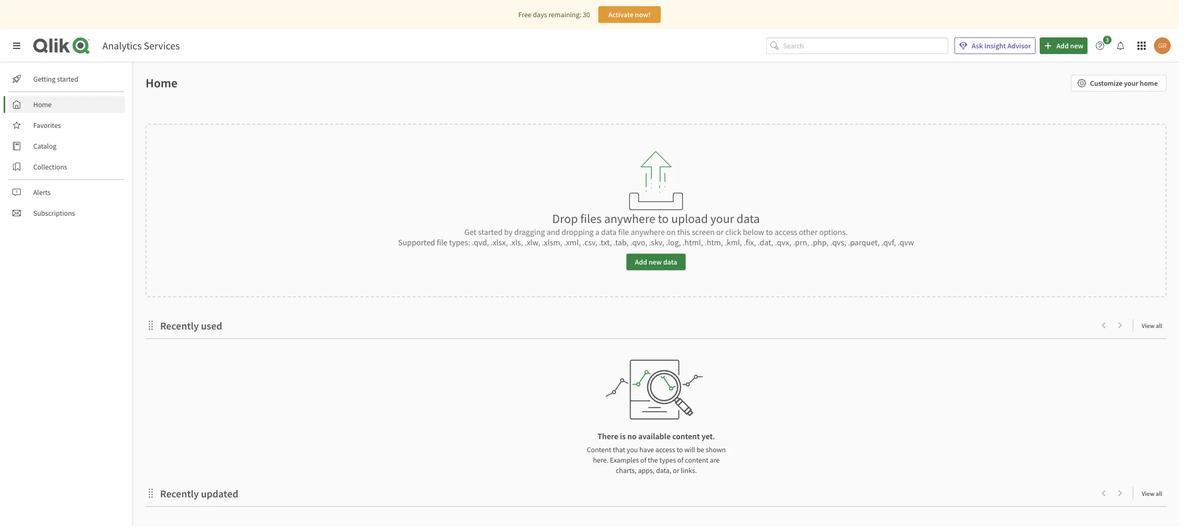 Task type: describe. For each thing, give the bounding box(es) containing it.
view for recently used
[[1142, 322, 1155, 330]]

is
[[620, 431, 626, 442]]

home link
[[8, 96, 125, 113]]

used
[[201, 319, 222, 332]]

.tab,
[[614, 237, 629, 248]]

to inside there is no available content yet. content that you have access to will be shown here. examples of the types of content are charts, apps, data, or links.
[[677, 445, 683, 455]]

on
[[667, 227, 676, 237]]

.xml,
[[564, 237, 581, 248]]

other
[[799, 227, 818, 237]]

.qvw
[[898, 237, 915, 248]]

dragging
[[515, 227, 545, 237]]

.xlw,
[[525, 237, 541, 248]]

favorites link
[[8, 117, 125, 134]]

advisor
[[1008, 41, 1032, 50]]

move collection image for recently used
[[146, 320, 156, 331]]

.xls,
[[510, 237, 523, 248]]

analytics services
[[102, 39, 180, 52]]

0 horizontal spatial to
[[658, 211, 669, 227]]

getting
[[33, 74, 56, 84]]

have
[[640, 445, 654, 455]]

Search text field
[[784, 37, 949, 54]]

0 horizontal spatial file
[[437, 237, 448, 248]]

examples
[[610, 456, 639, 465]]

free days remaining: 30
[[519, 10, 590, 19]]

now!
[[635, 10, 651, 19]]

types:
[[449, 237, 470, 248]]

recently updated link
[[160, 487, 243, 500]]

.html,
[[683, 237, 703, 248]]

move collection image for recently updated
[[146, 488, 156, 499]]

.skv,
[[649, 237, 665, 248]]

that
[[613, 445, 626, 455]]

drop files anywhere to upload your data get started by dragging and dropping a data file anywhere on this screen or click below to access other options. supported file types: .qvd, .xlsx, .xls, .xlw, .xlsm, .xml, .csv, .txt, .tab, .qvo, .skv, .log, .html, .htm, .kml, .fix, .dat, .qvx, .prn, .php, .qvs, .parquet, .qvf, .qvw
[[398, 211, 915, 248]]

customize your home button
[[1071, 75, 1167, 92]]

view all for recently updated
[[1142, 490, 1163, 498]]

collections
[[33, 162, 67, 172]]

.txt,
[[599, 237, 612, 248]]

ask insight advisor button
[[955, 37, 1036, 54]]

activate
[[609, 10, 634, 19]]

shown
[[706, 445, 726, 455]]

be
[[697, 445, 705, 455]]

dropping
[[562, 227, 594, 237]]

add for add new data
[[635, 258, 648, 267]]

analytics
[[102, 39, 142, 52]]

home
[[1140, 79, 1158, 88]]

.kml,
[[725, 237, 742, 248]]

.qvs,
[[831, 237, 847, 248]]

0 vertical spatial content
[[673, 431, 700, 442]]

home inside navigation pane element
[[33, 100, 52, 109]]

data,
[[656, 466, 672, 476]]

started inside drop files anywhere to upload your data get started by dragging and dropping a data file anywhere on this screen or click below to access other options. supported file types: .qvd, .xlsx, .xls, .xlw, .xlsm, .xml, .csv, .txt, .tab, .qvo, .skv, .log, .html, .htm, .kml, .fix, .dat, .qvx, .prn, .php, .qvs, .parquet, .qvf, .qvw
[[478, 227, 503, 237]]

activate now!
[[609, 10, 651, 19]]

here.
[[593, 456, 609, 465]]

view all link for recently updated
[[1142, 487, 1167, 500]]

activate now! link
[[599, 6, 661, 23]]

analytics services element
[[102, 39, 180, 52]]

are
[[710, 456, 720, 465]]

1 of from the left
[[641, 456, 647, 465]]

.dat,
[[758, 237, 774, 248]]

recently for recently used
[[160, 319, 199, 332]]

catalog
[[33, 141, 56, 151]]

you
[[627, 445, 638, 455]]

no
[[628, 431, 637, 442]]

insight
[[985, 41, 1007, 50]]

data inside button
[[664, 258, 678, 267]]

getting started
[[33, 74, 78, 84]]

drop
[[553, 211, 578, 227]]

alerts link
[[8, 184, 125, 201]]

anywhere left on
[[631, 227, 665, 237]]

30
[[583, 10, 590, 19]]

view all for recently used
[[1142, 322, 1163, 330]]

.qvd,
[[472, 237, 489, 248]]

by
[[504, 227, 513, 237]]

there
[[598, 431, 619, 442]]

.qvx,
[[775, 237, 792, 248]]

your inside button
[[1125, 79, 1139, 88]]

.xlsm,
[[542, 237, 563, 248]]

navigation pane element
[[0, 67, 133, 226]]

anywhere up the .tab,
[[604, 211, 656, 227]]

2 of from the left
[[678, 456, 684, 465]]

.qvf,
[[882, 237, 896, 248]]

charts,
[[616, 466, 637, 476]]



Task type: vqa. For each thing, say whether or not it's contained in the screenshot.
the View
yes



Task type: locate. For each thing, give the bounding box(es) containing it.
access inside drop files anywhere to upload your data get started by dragging and dropping a data file anywhere on this screen or click below to access other options. supported file types: .qvd, .xlsx, .xls, .xlw, .xlsm, .xml, .csv, .txt, .tab, .qvo, .skv, .log, .html, .htm, .kml, .fix, .dat, .qvx, .prn, .php, .qvs, .parquet, .qvf, .qvw
[[775, 227, 798, 237]]

apps,
[[638, 466, 655, 476]]

ask insight advisor
[[972, 41, 1032, 50]]

file left types:
[[437, 237, 448, 248]]

home
[[146, 75, 178, 91], [33, 100, 52, 109]]

.php,
[[811, 237, 829, 248]]

0 vertical spatial view all link
[[1142, 319, 1167, 332]]

view all
[[1142, 322, 1163, 330], [1142, 490, 1163, 498]]

ask
[[972, 41, 983, 50]]

upload
[[672, 211, 708, 227]]

1 vertical spatial access
[[656, 445, 676, 455]]

1 vertical spatial new
[[649, 258, 662, 267]]

1 vertical spatial recently
[[160, 487, 199, 500]]

getting started link
[[8, 71, 125, 87]]

1 view all link from the top
[[1142, 319, 1167, 332]]

home down "services"
[[146, 75, 178, 91]]

2 view all from the top
[[1142, 490, 1163, 498]]

data
[[737, 211, 760, 227], [601, 227, 617, 237], [664, 258, 678, 267]]

or right the data,
[[673, 466, 680, 476]]

of
[[641, 456, 647, 465], [678, 456, 684, 465]]

recently left used
[[160, 319, 199, 332]]

supported
[[398, 237, 435, 248]]

view for recently updated
[[1142, 490, 1155, 498]]

or
[[717, 227, 724, 237], [673, 466, 680, 476]]

click
[[726, 227, 742, 237]]

recently used
[[160, 319, 222, 332]]

3 button
[[1092, 36, 1115, 54]]

or left click
[[717, 227, 724, 237]]

recently for recently updated
[[160, 487, 199, 500]]

types
[[660, 456, 676, 465]]

0 horizontal spatial your
[[711, 211, 734, 227]]

add inside dropdown button
[[1057, 41, 1069, 50]]

data down ".log,"
[[664, 258, 678, 267]]

1 vertical spatial view
[[1142, 490, 1155, 498]]

0 horizontal spatial add
[[635, 258, 648, 267]]

2 view all link from the top
[[1142, 487, 1167, 500]]

1 horizontal spatial new
[[1071, 41, 1084, 50]]

data up .fix,
[[737, 211, 760, 227]]

0 vertical spatial or
[[717, 227, 724, 237]]

home inside main content
[[146, 75, 178, 91]]

0 vertical spatial view all
[[1142, 322, 1163, 330]]

0 horizontal spatial or
[[673, 466, 680, 476]]

recently left 'updated'
[[160, 487, 199, 500]]

.prn,
[[793, 237, 810, 248]]

will
[[685, 445, 696, 455]]

1 horizontal spatial access
[[775, 227, 798, 237]]

content
[[587, 445, 612, 455]]

there is no available content yet. content that you have access to will be shown here. examples of the types of content are charts, apps, data, or links.
[[587, 431, 726, 476]]

0 vertical spatial your
[[1125, 79, 1139, 88]]

started inside navigation pane element
[[57, 74, 78, 84]]

0 vertical spatial home
[[146, 75, 178, 91]]

to left "will"
[[677, 445, 683, 455]]

alerts
[[33, 188, 51, 197]]

1 vertical spatial view all link
[[1142, 487, 1167, 500]]

subscriptions link
[[8, 205, 125, 222]]

add down .qvo,
[[635, 258, 648, 267]]

data right a
[[601, 227, 617, 237]]

main content containing home
[[129, 62, 1180, 526]]

0 horizontal spatial home
[[33, 100, 52, 109]]

files
[[581, 211, 602, 227]]

this
[[678, 227, 690, 237]]

started right 'getting'
[[57, 74, 78, 84]]

1 vertical spatial all
[[1156, 490, 1163, 498]]

anywhere
[[604, 211, 656, 227], [631, 227, 665, 237]]

of right types on the right bottom of the page
[[678, 456, 684, 465]]

1 all from the top
[[1156, 322, 1163, 330]]

1 horizontal spatial of
[[678, 456, 684, 465]]

access up types on the right bottom of the page
[[656, 445, 676, 455]]

new inside dropdown button
[[1071, 41, 1084, 50]]

2 horizontal spatial data
[[737, 211, 760, 227]]

content up "will"
[[673, 431, 700, 442]]

add for add new
[[1057, 41, 1069, 50]]

access inside there is no available content yet. content that you have access to will be shown here. examples of the types of content are charts, apps, data, or links.
[[656, 445, 676, 455]]

1 horizontal spatial your
[[1125, 79, 1139, 88]]

a
[[596, 227, 600, 237]]

file left .qvo,
[[619, 227, 629, 237]]

available
[[639, 431, 671, 442]]

0 horizontal spatial new
[[649, 258, 662, 267]]

.csv,
[[583, 237, 598, 248]]

0 vertical spatial all
[[1156, 322, 1163, 330]]

1 view from the top
[[1142, 322, 1155, 330]]

your left 'home'
[[1125, 79, 1139, 88]]

0 vertical spatial move collection image
[[146, 320, 156, 331]]

add inside button
[[635, 258, 648, 267]]

new
[[1071, 41, 1084, 50], [649, 258, 662, 267]]

close sidebar menu image
[[12, 42, 21, 50]]

2 all from the top
[[1156, 490, 1163, 498]]

or inside there is no available content yet. content that you have access to will be shown here. examples of the types of content are charts, apps, data, or links.
[[673, 466, 680, 476]]

screen
[[692, 227, 715, 237]]

new for add new
[[1071, 41, 1084, 50]]

add new data
[[635, 258, 678, 267]]

to left this
[[658, 211, 669, 227]]

remaining:
[[549, 10, 582, 19]]

2 view from the top
[[1142, 490, 1155, 498]]

all
[[1156, 322, 1163, 330], [1156, 490, 1163, 498]]

1 vertical spatial started
[[478, 227, 503, 237]]

of left the
[[641, 456, 647, 465]]

links.
[[681, 466, 697, 476]]

below
[[743, 227, 765, 237]]

1 vertical spatial your
[[711, 211, 734, 227]]

new down .skv,
[[649, 258, 662, 267]]

1 vertical spatial add
[[635, 258, 648, 267]]

your up .htm, at the right top of the page
[[711, 211, 734, 227]]

0 horizontal spatial started
[[57, 74, 78, 84]]

move collection image left recently used
[[146, 320, 156, 331]]

1 horizontal spatial home
[[146, 75, 178, 91]]

options.
[[820, 227, 848, 237]]

access left other on the top of the page
[[775, 227, 798, 237]]

0 vertical spatial new
[[1071, 41, 1084, 50]]

greg robinson image
[[1155, 37, 1171, 54]]

1 horizontal spatial or
[[717, 227, 724, 237]]

content down the be
[[685, 456, 709, 465]]

.qvo,
[[631, 237, 648, 248]]

add left 3 "dropdown button"
[[1057, 41, 1069, 50]]

1 vertical spatial content
[[685, 456, 709, 465]]

1 vertical spatial or
[[673, 466, 680, 476]]

0 horizontal spatial access
[[656, 445, 676, 455]]

0 vertical spatial view
[[1142, 322, 1155, 330]]

1 horizontal spatial file
[[619, 227, 629, 237]]

home up the favorites
[[33, 100, 52, 109]]

to
[[658, 211, 669, 227], [766, 227, 773, 237], [677, 445, 683, 455]]

or inside drop files anywhere to upload your data get started by dragging and dropping a data file anywhere on this screen or click below to access other options. supported file types: .qvd, .xlsx, .xls, .xlw, .xlsm, .xml, .csv, .txt, .tab, .qvo, .skv, .log, .html, .htm, .kml, .fix, .dat, .qvx, .prn, .php, .qvs, .parquet, .qvf, .qvw
[[717, 227, 724, 237]]

0 vertical spatial recently
[[160, 319, 199, 332]]

yet.
[[702, 431, 715, 442]]

and
[[547, 227, 560, 237]]

add
[[1057, 41, 1069, 50], [635, 258, 648, 267]]

your
[[1125, 79, 1139, 88], [711, 211, 734, 227]]

0 vertical spatial add
[[1057, 41, 1069, 50]]

add new button
[[1040, 37, 1088, 54]]

.parquet,
[[848, 237, 880, 248]]

started
[[57, 74, 78, 84], [478, 227, 503, 237]]

searchbar element
[[767, 37, 949, 54]]

1 horizontal spatial to
[[677, 445, 683, 455]]

0 horizontal spatial data
[[601, 227, 617, 237]]

your inside drop files anywhere to upload your data get started by dragging and dropping a data file anywhere on this screen or click below to access other options. supported file types: .qvd, .xlsx, .xls, .xlw, .xlsm, .xml, .csv, .txt, .tab, .qvo, .skv, .log, .html, .htm, .kml, .fix, .dat, .qvx, .prn, .php, .qvs, .parquet, .qvf, .qvw
[[711, 211, 734, 227]]

recently used link
[[160, 319, 227, 332]]

.log,
[[666, 237, 681, 248]]

all for recently updated
[[1156, 490, 1163, 498]]

catalog link
[[8, 138, 125, 154]]

recently
[[160, 319, 199, 332], [160, 487, 199, 500]]

to right 'below'
[[766, 227, 773, 237]]

0 vertical spatial started
[[57, 74, 78, 84]]

.fix,
[[744, 237, 756, 248]]

1 vertical spatial home
[[33, 100, 52, 109]]

.xlsx,
[[491, 237, 508, 248]]

1 horizontal spatial add
[[1057, 41, 1069, 50]]

started left 'by'
[[478, 227, 503, 237]]

new for add new data
[[649, 258, 662, 267]]

add new
[[1057, 41, 1084, 50]]

view all link
[[1142, 319, 1167, 332], [1142, 487, 1167, 500]]

services
[[144, 39, 180, 52]]

1 horizontal spatial data
[[664, 258, 678, 267]]

new left 3 "dropdown button"
[[1071, 41, 1084, 50]]

add new data button
[[627, 254, 686, 271]]

.htm,
[[705, 237, 723, 248]]

3
[[1106, 36, 1110, 44]]

0 vertical spatial access
[[775, 227, 798, 237]]

1 vertical spatial move collection image
[[146, 488, 156, 499]]

new inside button
[[649, 258, 662, 267]]

main content
[[129, 62, 1180, 526]]

move collection image
[[146, 320, 156, 331], [146, 488, 156, 499]]

favorites
[[33, 121, 61, 130]]

free
[[519, 10, 532, 19]]

subscriptions
[[33, 209, 75, 218]]

customize your home
[[1091, 79, 1158, 88]]

move collection image left recently updated
[[146, 488, 156, 499]]

the
[[648, 456, 658, 465]]

view all link for recently used
[[1142, 319, 1167, 332]]

2 horizontal spatial to
[[766, 227, 773, 237]]

1 view all from the top
[[1142, 322, 1163, 330]]

1 horizontal spatial started
[[478, 227, 503, 237]]

all for recently used
[[1156, 322, 1163, 330]]

1 vertical spatial view all
[[1142, 490, 1163, 498]]

0 horizontal spatial of
[[641, 456, 647, 465]]



